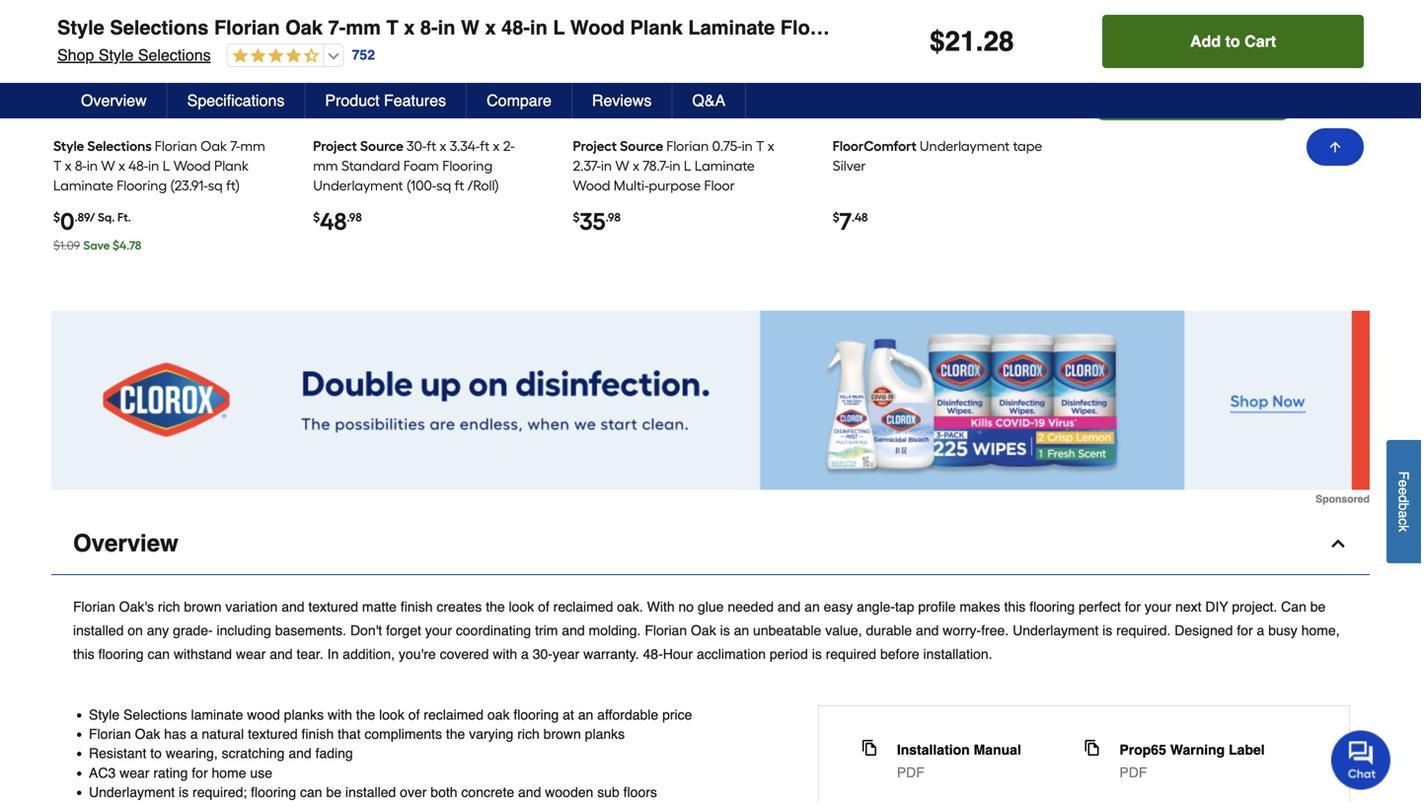 Task type: describe. For each thing, give the bounding box(es) containing it.
required;
[[193, 785, 247, 801]]

selections for style selections
[[87, 138, 152, 154]]

silver
[[833, 157, 866, 174]]

installation
[[897, 742, 970, 758]]

home
[[212, 765, 246, 781]]

home,
[[1302, 623, 1340, 639]]

0 horizontal spatial ft
[[427, 138, 436, 154]]

project for 48
[[313, 138, 357, 154]]

product features button
[[305, 83, 467, 118]]

and up "unbeatable"
[[778, 599, 801, 615]]

.48
[[852, 210, 868, 225]]

$ for 93
[[1095, 6, 1117, 53]]

florian left oak's
[[73, 599, 115, 615]]

busy
[[1269, 623, 1298, 639]]

rating
[[153, 765, 188, 781]]

0 vertical spatial laminate
[[689, 16, 775, 39]]

28
[[984, 26, 1015, 57]]

0 vertical spatial planks
[[284, 707, 324, 723]]

style selections florian oak 7-mm t x 8-in w x 48-in l wood plank laminate flooring (23.91-sq ft)
[[57, 16, 976, 39]]

foam
[[404, 157, 439, 174]]

installed inside 'style selections laminate wood planks with the look of reclaimed oak flooring at an affordable price florian oak has a natural textured finish that compliments the varying rich brown planks resistant to wearing, scratching and fading ac3 wear rating for home use underlayment is required; flooring can be installed over both concrete and wooden sub floors'
[[345, 785, 396, 801]]

q&a
[[692, 91, 726, 110]]

manual
[[974, 742, 1022, 758]]

textured inside florian oak's rich brown variation and textured matte finish creates the look of reclaimed oak. with no glue needed and an easy angle-tap profile makes this flooring perfect for your next diy project. can be installed on any grade- including basements. don't forget your coordinating trim and molding.  florian oak is an unbeatable value, durable and worry-free. underlayment is required. designed for a busy home, this flooring can withstand wear and tear. in addition, you're covered with a 30-year warranty. 48-hour acclimation period is required before installation.
[[308, 599, 358, 615]]

and left wooden
[[518, 785, 541, 801]]

period
[[770, 647, 808, 662]]

l inside florian oak 7-mm t x 8-in w x 48-in l wood plank laminate flooring (23.91-sq ft)
[[163, 157, 170, 174]]

look inside florian oak's rich brown variation and textured matte finish creates the look of reclaimed oak. with no glue needed and an easy angle-tap profile makes this flooring perfect for your next diy project. can be installed on any grade- including basements. don't forget your coordinating trim and molding.  florian oak is an unbeatable value, durable and worry-free. underlayment is required. designed for a busy home, this flooring can withstand wear and tear. in addition, you're covered with a 30-year warranty. 48-hour acclimation period is required before installation.
[[509, 599, 534, 615]]

can
[[1282, 599, 1307, 615]]

48- inside florian oak 7-mm t x 8-in w x 48-in l wood plank laminate flooring (23.91-sq ft)
[[129, 157, 148, 174]]

30- inside the 30-ft x 3.34-ft x 2- mm standard foam flooring underlayment (100-sq ft /roll)
[[407, 138, 427, 154]]

shop
[[57, 46, 94, 64]]

document image for prop65
[[1084, 740, 1100, 756]]

moulding
[[573, 197, 632, 214]]

and left tear.
[[270, 647, 293, 662]]

installation.
[[924, 647, 993, 662]]

0 vertical spatial an
[[805, 599, 820, 615]]

0 horizontal spatial this
[[73, 647, 95, 662]]

both
[[431, 785, 458, 801]]

a inside 'style selections laminate wood planks with the look of reclaimed oak flooring at an affordable price florian oak has a natural textured finish that compliments the varying rich brown planks resistant to wearing, scratching and fading ac3 wear rating for home use underlayment is required; flooring can be installed over both concrete and wooden sub floors'
[[190, 727, 198, 742]]

source for 48
[[360, 138, 404, 154]]

$ for 0
[[53, 210, 60, 225]]

2 e from the top
[[1396, 488, 1412, 495]]

$ for 7
[[833, 210, 840, 225]]

1 horizontal spatial an
[[734, 623, 749, 639]]

1 vertical spatial for
[[1237, 623, 1253, 639]]

f
[[1396, 472, 1412, 480]]

angle-
[[857, 599, 895, 615]]

any
[[147, 623, 169, 639]]

$1.09
[[53, 238, 80, 253]]

advertisement region
[[51, 311, 1370, 505]]

floors
[[624, 785, 657, 801]]

at
[[563, 707, 574, 723]]

underlayment inside 'style selections laminate wood planks with the look of reclaimed oak flooring at an affordable price florian oak has a natural textured finish that compliments the varying rich brown planks resistant to wearing, scratching and fading ac3 wear rating for home use underlayment is required; flooring can be installed over both concrete and wooden sub floors'
[[89, 785, 175, 801]]

(100-
[[407, 177, 437, 194]]

textured inside 'style selections laminate wood planks with the look of reclaimed oak flooring at an affordable price florian oak has a natural textured finish that compliments the varying rich brown planks resistant to wearing, scratching and fading ac3 wear rating for home use underlayment is required; flooring can be installed over both concrete and wooden sub floors'
[[248, 727, 298, 742]]

has
[[164, 727, 186, 742]]

required
[[826, 647, 877, 662]]

florian oak's rich brown variation and textured matte finish creates the look of reclaimed oak. with no glue needed and an easy angle-tap profile makes this flooring perfect for your next diy project. can be installed on any grade- including basements. don't forget your coordinating trim and molding.  florian oak is an unbeatable value, durable and worry-free. underlayment is required. designed for a busy home, this flooring can withstand wear and tear. in addition, you're covered with a 30-year warranty. 48-hour acclimation period is required before installation.
[[73, 599, 1340, 662]]

plank inside florian oak 7-mm t x 8-in w x 48-in l wood plank laminate flooring (23.91-sq ft)
[[214, 157, 249, 174]]

an inside 'style selections laminate wood planks with the look of reclaimed oak flooring at an affordable price florian oak has a natural textured finish that compliments the varying rich brown planks resistant to wearing, scratching and fading ac3 wear rating for home use underlayment is required; flooring can be installed over both concrete and wooden sub floors'
[[578, 707, 594, 723]]

selections for style selections laminate wood planks with the look of reclaimed oak flooring at an affordable price florian oak has a natural textured finish that compliments the varying rich brown planks resistant to wearing, scratching and fading ac3 wear rating for home use underlayment is required; flooring can be installed over both concrete and wooden sub floors
[[123, 707, 187, 723]]

48 list item
[[313, 0, 527, 264]]

wearing,
[[166, 746, 218, 762]]

and down profile
[[916, 623, 939, 639]]

compliments
[[365, 727, 442, 742]]

2-
[[503, 138, 515, 154]]

don't
[[350, 623, 382, 639]]

pdf inside the prop65 warning label pdf
[[1120, 765, 1148, 781]]

product
[[325, 91, 380, 110]]

oak's
[[119, 599, 154, 615]]

l inside florian 0.75-in t x 2.37-in w x 78.7-in l laminate wood multi-purpose floor moulding
[[684, 157, 692, 174]]

1 horizontal spatial plank
[[630, 16, 683, 39]]

7 list item
[[833, 0, 1047, 264]]

$1.09 save $ 4.78
[[53, 238, 141, 253]]

4.4 stars image
[[228, 47, 320, 66]]

is right "period"
[[812, 647, 822, 662]]

selections up specifications
[[138, 46, 211, 64]]

underlayment inside the 30-ft x 3.34-ft x 2- mm standard foam flooring underlayment (100-sq ft /roll)
[[313, 177, 403, 194]]

source for 35
[[620, 138, 664, 154]]

price
[[663, 707, 692, 723]]

93
[[1117, 6, 1159, 53]]

oak
[[488, 707, 510, 723]]

sq.
[[98, 210, 115, 225]]

$ 93 .33
[[1095, 6, 1212, 53]]

withstand
[[174, 647, 232, 662]]

easy
[[824, 599, 853, 615]]

with
[[647, 599, 675, 615]]

glue
[[698, 599, 724, 615]]

.98 for 48
[[347, 210, 362, 225]]

molding.
[[589, 623, 641, 639]]

diy
[[1206, 599, 1229, 615]]

in
[[327, 647, 339, 662]]

wood for florian oak 7-mm t x 8-in w x 48-in l wood plank laminate flooring (23.91-sq ft)
[[173, 157, 211, 174]]

laminate
[[191, 707, 243, 723]]

w inside florian oak 7-mm t x 8-in w x 48-in l wood plank laminate flooring (23.91-sq ft)
[[101, 157, 115, 174]]

style for style selections
[[53, 138, 84, 154]]

can inside florian oak's rich brown variation and textured matte finish creates the look of reclaimed oak. with no glue needed and an easy angle-tap profile makes this flooring perfect for your next diy project. can be installed on any grade- including basements. don't forget your coordinating trim and molding.  florian oak is an unbeatable value, durable and worry-free. underlayment is required. designed for a busy home, this flooring can withstand wear and tear. in addition, you're covered with a 30-year warranty. 48-hour acclimation period is required before installation.
[[148, 647, 170, 662]]

chevron up image
[[1329, 534, 1349, 554]]

1 vertical spatial your
[[425, 623, 452, 639]]

2 vertical spatial the
[[446, 727, 465, 742]]

2 horizontal spatial mm
[[346, 16, 381, 39]]

1 horizontal spatial planks
[[585, 727, 625, 742]]

$ for 21
[[930, 26, 945, 57]]

value,
[[826, 623, 862, 639]]

brown inside 'style selections laminate wood planks with the look of reclaimed oak flooring at an affordable price florian oak has a natural textured finish that compliments the varying rich brown planks resistant to wearing, scratching and fading ac3 wear rating for home use underlayment is required; flooring can be installed over both concrete and wooden sub floors'
[[544, 727, 581, 742]]

reclaimed inside 'style selections laminate wood planks with the look of reclaimed oak flooring at an affordable price florian oak has a natural textured finish that compliments the varying rich brown planks resistant to wearing, scratching and fading ac3 wear rating for home use underlayment is required; flooring can be installed over both concrete and wooden sub floors'
[[424, 707, 484, 723]]

rich inside florian oak's rich brown variation and textured matte finish creates the look of reclaimed oak. with no glue needed and an easy angle-tap profile makes this flooring perfect for your next diy project. can be installed on any grade- including basements. don't forget your coordinating trim and molding.  florian oak is an unbeatable value, durable and worry-free. underlayment is required. designed for a busy home, this flooring can withstand wear and tear. in addition, you're covered with a 30-year warranty. 48-hour acclimation period is required before installation.
[[158, 599, 180, 615]]

0 list item
[[53, 0, 267, 264]]

floor
[[704, 177, 735, 194]]

0 vertical spatial ft)
[[956, 16, 976, 39]]

f e e d b a c k button
[[1387, 440, 1422, 564]]

1 plus image from the left
[[278, 26, 302, 49]]

0 vertical spatial overview button
[[61, 83, 168, 118]]

wood for florian 0.75-in t x 2.37-in w x 78.7-in l laminate wood multi-purpose floor moulding
[[573, 177, 611, 194]]

project source for 35
[[573, 138, 664, 154]]

7- inside florian oak 7-mm t x 8-in w x 48-in l wood plank laminate flooring (23.91-sq ft)
[[230, 138, 240, 154]]

wear inside 'style selections laminate wood planks with the look of reclaimed oak flooring at an affordable price florian oak has a natural textured finish that compliments the varying rich brown planks resistant to wearing, scratching and fading ac3 wear rating for home use underlayment is required; flooring can be installed over both concrete and wooden sub floors'
[[120, 765, 150, 781]]

$ 35 .98
[[573, 207, 621, 236]]

florian inside 'style selections laminate wood planks with the look of reclaimed oak flooring at an affordable price florian oak has a natural textured finish that compliments the varying rich brown planks resistant to wearing, scratching and fading ac3 wear rating for home use underlayment is required; flooring can be installed over both concrete and wooden sub floors'
[[89, 727, 131, 742]]

0 vertical spatial wood
[[570, 16, 625, 39]]

no
[[679, 599, 694, 615]]

flooring down on
[[98, 647, 144, 662]]

pdf inside installation manual pdf
[[897, 765, 925, 781]]

project source for 48
[[313, 138, 404, 154]]

a down coordinating
[[521, 647, 529, 662]]

0 horizontal spatial the
[[356, 707, 375, 723]]

oak.
[[617, 599, 643, 615]]

of inside florian oak's rich brown variation and textured matte finish creates the look of reclaimed oak. with no glue needed and an easy angle-tap profile makes this flooring perfect for your next diy project. can be installed on any grade- including basements. don't forget your coordinating trim and molding.  florian oak is an unbeatable value, durable and worry-free. underlayment is required. designed for a busy home, this flooring can withstand wear and tear. in addition, you're covered with a 30-year warranty. 48-hour acclimation period is required before installation.
[[538, 599, 550, 615]]

finish inside 'style selections laminate wood planks with the look of reclaimed oak flooring at an affordable price florian oak has a natural textured finish that compliments the varying rich brown planks resistant to wearing, scratching and fading ac3 wear rating for home use underlayment is required; flooring can be installed over both concrete and wooden sub floors'
[[302, 727, 334, 742]]

mm inside florian oak 7-mm t x 8-in w x 48-in l wood plank laminate flooring (23.91-sq ft)
[[240, 138, 265, 154]]

a left "busy"
[[1257, 623, 1265, 639]]

sq inside florian oak 7-mm t x 8-in w x 48-in l wood plank laminate flooring (23.91-sq ft)
[[208, 177, 223, 194]]

is down perfect
[[1103, 623, 1113, 639]]

florian down with
[[645, 623, 687, 639]]

florian inside florian 0.75-in t x 2.37-in w x 78.7-in l laminate wood multi-purpose floor moulding
[[667, 138, 709, 154]]

1 horizontal spatial your
[[1145, 599, 1172, 615]]

fading
[[315, 746, 353, 762]]

/roll)
[[468, 177, 499, 194]]

for inside 'style selections laminate wood planks with the look of reclaimed oak flooring at an affordable price florian oak has a natural textured finish that compliments the varying rich brown planks resistant to wearing, scratching and fading ac3 wear rating for home use underlayment is required; flooring can be installed over both concrete and wooden sub floors'
[[192, 765, 208, 781]]

reviews
[[592, 91, 652, 110]]

0 vertical spatial 8-
[[420, 16, 438, 39]]

is inside 'style selections laminate wood planks with the look of reclaimed oak flooring at an affordable price florian oak has a natural textured finish that compliments the varying rich brown planks resistant to wearing, scratching and fading ac3 wear rating for home use underlayment is required; flooring can be installed over both concrete and wooden sub floors'
[[179, 785, 189, 801]]

oak up 4.4 stars image
[[285, 16, 323, 39]]

1 vertical spatial overview
[[73, 530, 178, 557]]

35 list item
[[573, 0, 787, 264]]

1 horizontal spatial 48-
[[502, 16, 530, 39]]

covered
[[440, 647, 489, 662]]

purpose
[[649, 177, 701, 194]]

$ for 48
[[313, 210, 320, 225]]

compare button
[[467, 83, 573, 118]]

installation manual pdf
[[897, 742, 1022, 781]]

flooring left perfect
[[1030, 599, 1075, 615]]

installation manual link
[[897, 740, 1022, 760]]

compare
[[487, 91, 552, 110]]

w inside florian 0.75-in t x 2.37-in w x 78.7-in l laminate wood multi-purpose floor moulding
[[616, 157, 630, 174]]

finish inside florian oak's rich brown variation and textured matte finish creates the look of reclaimed oak. with no glue needed and an easy angle-tap profile makes this flooring perfect for your next diy project. can be installed on any grade- including basements. don't forget your coordinating trim and molding.  florian oak is an unbeatable value, durable and worry-free. underlayment is required. designed for a busy home, this flooring can withstand wear and tear. in addition, you're covered with a 30-year warranty. 48-hour acclimation period is required before installation.
[[401, 599, 433, 615]]

q&a button
[[673, 83, 747, 118]]

1 horizontal spatial ft
[[455, 177, 464, 194]]

2 horizontal spatial sq
[[928, 16, 951, 39]]

t inside florian 0.75-in t x 2.37-in w x 78.7-in l laminate wood multi-purpose floor moulding
[[756, 138, 765, 154]]

1 vertical spatial overview button
[[51, 513, 1370, 576]]

oak inside florian oak 7-mm t x 8-in w x 48-in l wood plank laminate flooring (23.91-sq ft)
[[201, 138, 227, 154]]

1 horizontal spatial l
[[553, 16, 565, 39]]

chat invite button image
[[1332, 730, 1392, 790]]

and up year
[[562, 623, 585, 639]]

1 horizontal spatial for
[[1125, 599, 1141, 615]]

with inside 'style selections laminate wood planks with the look of reclaimed oak flooring at an affordable price florian oak has a natural textured finish that compliments the varying rich brown planks resistant to wearing, scratching and fading ac3 wear rating for home use underlayment is required; flooring can be installed over both concrete and wooden sub floors'
[[328, 707, 352, 723]]

prop65 warning label link
[[1120, 740, 1265, 760]]

free.
[[982, 623, 1009, 639]]

use
[[250, 765, 272, 781]]

$ 48 .98
[[313, 207, 362, 236]]

be inside florian oak's rich brown variation and textured matte finish creates the look of reclaimed oak. with no glue needed and an easy angle-tap profile makes this flooring perfect for your next diy project. can be installed on any grade- including basements. don't forget your coordinating trim and molding.  florian oak is an unbeatable value, durable and worry-free. underlayment is required. designed for a busy home, this flooring can withstand wear and tear. in addition, you're covered with a 30-year warranty. 48-hour acclimation period is required before installation.
[[1311, 599, 1326, 615]]

0 vertical spatial (23.91-
[[865, 16, 928, 39]]



Task type: vqa. For each thing, say whether or not it's contained in the screenshot.
'Brown' to the left
yes



Task type: locate. For each thing, give the bounding box(es) containing it.
3 plus image from the left
[[798, 26, 822, 49]]

shop style selections
[[57, 46, 211, 64]]

$ for 35
[[573, 210, 580, 225]]

project source up 2.37-
[[573, 138, 664, 154]]

of up compliments
[[408, 707, 420, 723]]

planks right wood on the left of the page
[[284, 707, 324, 723]]

1 horizontal spatial project
[[573, 138, 617, 154]]

1 horizontal spatial look
[[509, 599, 534, 615]]

1 horizontal spatial mm
[[313, 157, 338, 174]]

laminate inside florian oak 7-mm t x 8-in w x 48-in l wood plank laminate flooring (23.91-sq ft)
[[53, 177, 113, 194]]

plus image for 48
[[538, 26, 562, 49]]

1 horizontal spatial wear
[[236, 647, 266, 662]]

basements.
[[275, 623, 347, 639]]

e up "b"
[[1396, 488, 1412, 495]]

1 horizontal spatial sq
[[437, 177, 451, 194]]

2 horizontal spatial flooring
[[781, 16, 860, 39]]

textured
[[308, 599, 358, 615], [248, 727, 298, 742]]

to inside 'style selections laminate wood planks with the look of reclaimed oak flooring at an affordable price florian oak has a natural textured finish that compliments the varying rich brown planks resistant to wearing, scratching and fading ac3 wear rating for home use underlayment is required; flooring can be installed over both concrete and wooden sub floors'
[[150, 746, 162, 762]]

48-
[[502, 16, 530, 39], [129, 157, 148, 174], [643, 647, 663, 662]]

0 horizontal spatial (23.91-
[[170, 177, 208, 194]]

required.
[[1117, 623, 1171, 639]]

the inside florian oak's rich brown variation and textured matte finish creates the look of reclaimed oak. with no glue needed and an easy angle-tap profile makes this flooring perfect for your next diy project. can be installed on any grade- including basements. don't forget your coordinating trim and molding.  florian oak is an unbeatable value, durable and worry-free. underlayment is required. designed for a busy home, this flooring can withstand wear and tear. in addition, you're covered with a 30-year warranty. 48-hour acclimation period is required before installation.
[[486, 599, 505, 615]]

0 vertical spatial mm
[[346, 16, 381, 39]]

752
[[352, 47, 375, 63]]

1 horizontal spatial t
[[386, 16, 399, 39]]

0 vertical spatial textured
[[308, 599, 358, 615]]

label
[[1229, 742, 1265, 758]]

brown
[[184, 599, 222, 615], [544, 727, 581, 742]]

source up standard
[[360, 138, 404, 154]]

1 horizontal spatial this
[[1005, 599, 1026, 615]]

plank down specifications button at the left top of the page
[[214, 157, 249, 174]]

addition,
[[343, 647, 395, 662]]

1 horizontal spatial brown
[[544, 727, 581, 742]]

wood down 2.37-
[[573, 177, 611, 194]]

to right the add
[[1226, 32, 1241, 50]]

t
[[386, 16, 399, 39], [756, 138, 765, 154], [53, 157, 62, 174]]

1 horizontal spatial reclaimed
[[554, 599, 613, 615]]

0 horizontal spatial look
[[379, 707, 405, 723]]

standard
[[342, 157, 400, 174]]

2 pdf from the left
[[1120, 765, 1148, 781]]

flooring
[[1030, 599, 1075, 615], [98, 647, 144, 662], [514, 707, 559, 723], [251, 785, 296, 801]]

sq down "foam"
[[437, 177, 451, 194]]

2 horizontal spatial an
[[805, 599, 820, 615]]

selections up has
[[123, 707, 187, 723]]

varying
[[469, 727, 514, 742]]

underlayment tape silver
[[833, 138, 1043, 174]]

0 vertical spatial t
[[386, 16, 399, 39]]

0 horizontal spatial 30-
[[407, 138, 427, 154]]

project source inside 35 list item
[[573, 138, 664, 154]]

1 horizontal spatial flooring
[[443, 157, 493, 174]]

laminate up q&a
[[689, 16, 775, 39]]

0 horizontal spatial project
[[313, 138, 357, 154]]

0 horizontal spatial document image
[[862, 740, 878, 756]]

brown inside florian oak's rich brown variation and textured matte finish creates the look of reclaimed oak. with no glue needed and an easy angle-tap profile makes this flooring perfect for your next diy project. can be installed on any grade- including basements. don't forget your coordinating trim and molding.  florian oak is an unbeatable value, durable and worry-free. underlayment is required. designed for a busy home, this flooring can withstand wear and tear. in addition, you're covered with a 30-year warranty. 48-hour acclimation period is required before installation.
[[184, 599, 222, 615]]

your
[[1145, 599, 1172, 615], [425, 623, 452, 639]]

worry-
[[943, 623, 982, 639]]

wear inside florian oak's rich brown variation and textured matte finish creates the look of reclaimed oak. with no glue needed and an easy angle-tap profile makes this flooring perfect for your next diy project. can be installed on any grade- including basements. don't forget your coordinating trim and molding.  florian oak is an unbeatable value, durable and worry-free. underlayment is required. designed for a busy home, this flooring can withstand wear and tear. in addition, you're covered with a 30-year warranty. 48-hour acclimation period is required before installation.
[[236, 647, 266, 662]]

8- up the features
[[420, 16, 438, 39]]

of up trim
[[538, 599, 550, 615]]

oak inside 'style selections laminate wood planks with the look of reclaimed oak flooring at an affordable price florian oak has a natural textured finish that compliments the varying rich brown planks resistant to wearing, scratching and fading ac3 wear rating for home use underlayment is required; flooring can be installed over both concrete and wooden sub floors'
[[135, 727, 160, 742]]

with inside florian oak's rich brown variation and textured matte finish creates the look of reclaimed oak. with no glue needed and an easy angle-tap profile makes this flooring perfect for your next diy project. can be installed on any grade- including basements. don't forget your coordinating trim and molding.  florian oak is an unbeatable value, durable and worry-free. underlayment is required. designed for a busy home, this flooring can withstand wear and tear. in addition, you're covered with a 30-year warranty. 48-hour acclimation period is required before installation.
[[493, 647, 517, 662]]

0 horizontal spatial reclaimed
[[424, 707, 484, 723]]

unbeatable
[[753, 623, 822, 639]]

florian up 4.4 stars image
[[214, 16, 280, 39]]

21
[[945, 26, 976, 57]]

finish
[[401, 599, 433, 615], [302, 727, 334, 742]]

underlayment inside florian oak's rich brown variation and textured matte finish creates the look of reclaimed oak. with no glue needed and an easy angle-tap profile makes this flooring perfect for your next diy project. can be installed on any grade- including basements. don't forget your coordinating trim and molding.  florian oak is an unbeatable value, durable and worry-free. underlayment is required. designed for a busy home, this flooring can withstand wear and tear. in addition, you're covered with a 30-year warranty. 48-hour acclimation period is required before installation.
[[1013, 623, 1099, 639]]

scratching
[[222, 746, 285, 762]]

0 horizontal spatial source
[[360, 138, 404, 154]]

0
[[60, 207, 75, 236]]

30- down trim
[[533, 647, 553, 662]]

ft) down specifications button at the left top of the page
[[226, 177, 240, 194]]

project inside 35 list item
[[573, 138, 617, 154]]

30- inside florian oak's rich brown variation and textured matte finish creates the look of reclaimed oak. with no glue needed and an easy angle-tap profile makes this flooring perfect for your next diy project. can be installed on any grade- including basements. don't forget your coordinating trim and molding.  florian oak is an unbeatable value, durable and worry-free. underlayment is required. designed for a busy home, this flooring can withstand wear and tear. in addition, you're covered with a 30-year warranty. 48-hour acclimation period is required before installation.
[[533, 647, 553, 662]]

underlayment down standard
[[313, 177, 403, 194]]

finish up fading
[[302, 727, 334, 742]]

0 vertical spatial of
[[538, 599, 550, 615]]

1 horizontal spatial source
[[620, 138, 664, 154]]

0 horizontal spatial for
[[192, 765, 208, 781]]

2 document image from the left
[[1084, 740, 1100, 756]]

project for 35
[[573, 138, 617, 154]]

7- up the product
[[328, 16, 346, 39]]

$ inside the $ 0 .89/ sq. ft.
[[53, 210, 60, 225]]

48- inside florian oak's rich brown variation and textured matte finish creates the look of reclaimed oak. with no glue needed and an easy angle-tap profile makes this flooring perfect for your next diy project. can be installed on any grade- including basements. don't forget your coordinating trim and molding.  florian oak is an unbeatable value, durable and worry-free. underlayment is required. designed for a busy home, this flooring can withstand wear and tear. in addition, you're covered with a 30-year warranty. 48-hour acclimation period is required before installation.
[[643, 647, 663, 662]]

flooring down use
[[251, 785, 296, 801]]

underlayment left tape
[[920, 138, 1010, 154]]

1 vertical spatial laminate
[[695, 157, 755, 174]]

is up acclimation at bottom
[[720, 623, 730, 639]]

2 project from the left
[[573, 138, 617, 154]]

(23.91-
[[865, 16, 928, 39], [170, 177, 208, 194]]

2 horizontal spatial 48-
[[643, 647, 663, 662]]

0 vertical spatial 7-
[[328, 16, 346, 39]]

.98 down standard
[[347, 210, 362, 225]]

1 vertical spatial 30-
[[533, 647, 553, 662]]

1 pdf from the left
[[897, 765, 925, 781]]

reviews button
[[573, 83, 673, 118]]

rich
[[158, 599, 180, 615], [518, 727, 540, 742]]

e
[[1396, 480, 1412, 488], [1396, 488, 1412, 495]]

1 vertical spatial flooring
[[443, 157, 493, 174]]

look inside 'style selections laminate wood planks with the look of reclaimed oak flooring at an affordable price florian oak has a natural textured finish that compliments the varying rich brown planks resistant to wearing, scratching and fading ac3 wear rating for home use underlayment is required; flooring can be installed over both concrete and wooden sub floors'
[[379, 707, 405, 723]]

your down creates
[[425, 623, 452, 639]]

with down coordinating
[[493, 647, 517, 662]]

installed left over
[[345, 785, 396, 801]]

1 horizontal spatial document image
[[1084, 740, 1100, 756]]

selections inside 'style selections laminate wood planks with the look of reclaimed oak flooring at an affordable price florian oak has a natural textured finish that compliments the varying rich brown planks resistant to wearing, scratching and fading ac3 wear rating for home use underlayment is required; flooring can be installed over both concrete and wooden sub floors'
[[123, 707, 187, 723]]

30- up "foam"
[[407, 138, 427, 154]]

florian up 78.7-
[[667, 138, 709, 154]]

an left the easy
[[805, 599, 820, 615]]

plus image
[[278, 26, 302, 49], [538, 26, 562, 49], [798, 26, 822, 49]]

pdf down prop65
[[1120, 765, 1148, 781]]

flooring left at
[[514, 707, 559, 723]]

1 vertical spatial 48-
[[129, 157, 148, 174]]

0 horizontal spatial wear
[[120, 765, 150, 781]]

wear down including
[[236, 647, 266, 662]]

tape
[[1013, 138, 1043, 154]]

1 project from the left
[[313, 138, 357, 154]]

before
[[881, 647, 920, 662]]

style right shop
[[99, 46, 134, 64]]

be down fading
[[326, 785, 342, 801]]

8- down style selections
[[75, 157, 87, 174]]

wood
[[247, 707, 280, 723]]

to inside button
[[1226, 32, 1241, 50]]

source inside 48 list item
[[360, 138, 404, 154]]

1 vertical spatial t
[[756, 138, 765, 154]]

overview button
[[61, 83, 168, 118], [51, 513, 1370, 576]]

plank up the "reviews"
[[630, 16, 683, 39]]

1 vertical spatial textured
[[248, 727, 298, 742]]

ft) left "."
[[956, 16, 976, 39]]

1 source from the left
[[360, 138, 404, 154]]

0 vertical spatial can
[[148, 647, 170, 662]]

x
[[404, 16, 415, 39], [485, 16, 496, 39], [440, 138, 447, 154], [493, 138, 500, 154], [768, 138, 775, 154], [65, 157, 72, 174], [118, 157, 125, 174], [633, 157, 640, 174]]

2 vertical spatial laminate
[[53, 177, 113, 194]]

laminate
[[689, 16, 775, 39], [695, 157, 755, 174], [53, 177, 113, 194]]

overview up oak's
[[73, 530, 178, 557]]

e up d
[[1396, 480, 1412, 488]]

florian up "resistant"
[[89, 727, 131, 742]]

sq
[[928, 16, 951, 39], [208, 177, 223, 194], [437, 177, 451, 194]]

1 vertical spatial this
[[73, 647, 95, 662]]

for down wearing,
[[192, 765, 208, 781]]

warning
[[1171, 742, 1225, 758]]

installed
[[73, 623, 124, 639], [345, 785, 396, 801]]

flooring inside the 30-ft x 3.34-ft x 2- mm standard foam flooring underlayment (100-sq ft /roll)
[[443, 157, 493, 174]]

1 project source from the left
[[313, 138, 404, 154]]

$ 7 .48
[[833, 207, 868, 236]]

c
[[1396, 518, 1412, 525]]

1 vertical spatial wood
[[173, 157, 211, 174]]

0 horizontal spatial ft)
[[226, 177, 240, 194]]

the up that in the left of the page
[[356, 707, 375, 723]]

2 horizontal spatial l
[[684, 157, 692, 174]]

0 vertical spatial 30-
[[407, 138, 427, 154]]

style
[[57, 16, 104, 39], [99, 46, 134, 64], [53, 138, 84, 154], [89, 707, 120, 723]]

florian oak 7-mm t x 8-in w x 48-in l wood plank laminate flooring (23.91-sq ft)
[[53, 138, 265, 194]]

an down needed
[[734, 623, 749, 639]]

1 horizontal spatial ft)
[[956, 16, 976, 39]]

reclaimed inside florian oak's rich brown variation and textured matte finish creates the look of reclaimed oak. with no glue needed and an easy angle-tap profile makes this flooring perfect for your next diy project. can be installed on any grade- including basements. don't forget your coordinating trim and molding.  florian oak is an unbeatable value, durable and worry-free. underlayment is required. designed for a busy home, this flooring can withstand wear and tear. in addition, you're covered with a 30-year warranty. 48-hour acclimation period is required before installation.
[[554, 599, 613, 615]]

florian inside florian oak 7-mm t x 8-in w x 48-in l wood plank laminate flooring (23.91-sq ft)
[[155, 138, 197, 154]]

0 horizontal spatial an
[[578, 707, 594, 723]]

1 vertical spatial 8-
[[75, 157, 87, 174]]

is down rating
[[179, 785, 189, 801]]

0 vertical spatial installed
[[73, 623, 124, 639]]

add
[[1191, 32, 1221, 50]]

1 horizontal spatial 30-
[[533, 647, 553, 662]]

$ 21 . 28
[[930, 26, 1015, 57]]

mm inside the 30-ft x 3.34-ft x 2- mm standard foam flooring underlayment (100-sq ft /roll)
[[313, 157, 338, 174]]

ft) inside florian oak 7-mm t x 8-in w x 48-in l wood plank laminate flooring (23.91-sq ft)
[[226, 177, 240, 194]]

0 vertical spatial reclaimed
[[554, 599, 613, 615]]

style inside 0 list item
[[53, 138, 84, 154]]

specifications
[[187, 91, 285, 110]]

1 horizontal spatial plus image
[[538, 26, 562, 49]]

source inside 35 list item
[[620, 138, 664, 154]]

oak
[[285, 16, 323, 39], [201, 138, 227, 154], [691, 623, 716, 639], [135, 727, 160, 742]]

2 plus image from the left
[[538, 26, 562, 49]]

t down style selections
[[53, 157, 62, 174]]

1 .98 from the left
[[347, 210, 362, 225]]

1 horizontal spatial with
[[493, 647, 517, 662]]

1 vertical spatial with
[[328, 707, 352, 723]]

reclaimed up molding.
[[554, 599, 613, 615]]

be up "home,"
[[1311, 599, 1326, 615]]

that
[[338, 727, 361, 742]]

8-
[[420, 16, 438, 39], [75, 157, 87, 174]]

grade-
[[173, 623, 213, 639]]

trim
[[535, 623, 558, 639]]

project inside 48 list item
[[313, 138, 357, 154]]

.98 inside the $ 35 .98
[[606, 210, 621, 225]]

style selections laminate wood planks with the look of reclaimed oak flooring at an affordable price florian oak has a natural textured finish that compliments the varying rich brown planks resistant to wearing, scratching and fading ac3 wear rating for home use underlayment is required; flooring can be installed over both concrete and wooden sub floors
[[89, 707, 692, 801]]

look up coordinating
[[509, 599, 534, 615]]

0 horizontal spatial t
[[53, 157, 62, 174]]

brown down at
[[544, 727, 581, 742]]

1 vertical spatial look
[[379, 707, 405, 723]]

hour
[[663, 647, 693, 662]]

tear.
[[297, 647, 324, 662]]

8- inside florian oak 7-mm t x 8-in w x 48-in l wood plank laminate flooring (23.91-sq ft)
[[75, 157, 87, 174]]

2 horizontal spatial plus image
[[798, 26, 822, 49]]

style up "resistant"
[[89, 707, 120, 723]]

2 vertical spatial t
[[53, 157, 62, 174]]

wood inside florian 0.75-in t x 2.37-in w x 78.7-in l laminate wood multi-purpose floor moulding
[[573, 177, 611, 194]]

and up basements.
[[282, 599, 305, 615]]

selections for style selections florian oak 7-mm t x 8-in w x 48-in l wood plank laminate flooring (23.91-sq ft)
[[110, 16, 209, 39]]

your up required.
[[1145, 599, 1172, 615]]

wood inside florian oak 7-mm t x 8-in w x 48-in l wood plank laminate flooring (23.91-sq ft)
[[173, 157, 211, 174]]

plank
[[630, 16, 683, 39], [214, 157, 249, 174]]

to up rating
[[150, 746, 162, 762]]

0 vertical spatial plank
[[630, 16, 683, 39]]

sq down specifications button at the left top of the page
[[208, 177, 223, 194]]

3.34-
[[450, 138, 480, 154]]

the left the varying
[[446, 727, 465, 742]]

project
[[313, 138, 357, 154], [573, 138, 617, 154]]

pdf down installation at the right
[[897, 765, 925, 781]]

2 .98 from the left
[[606, 210, 621, 225]]

t inside florian oak 7-mm t x 8-in w x 48-in l wood plank laminate flooring (23.91-sq ft)
[[53, 157, 62, 174]]

underlayment
[[920, 138, 1010, 154], [313, 177, 403, 194], [1013, 623, 1099, 639], [89, 785, 175, 801]]

1 vertical spatial an
[[734, 623, 749, 639]]

document image
[[862, 740, 878, 756], [1084, 740, 1100, 756]]

w up compare button
[[461, 16, 480, 39]]

ft left 2-
[[480, 138, 490, 154]]

flooring
[[781, 16, 860, 39], [443, 157, 493, 174], [117, 177, 167, 194]]

arrow up image
[[1328, 139, 1344, 155]]

1 document image from the left
[[862, 740, 878, 756]]

add to cart
[[1191, 32, 1277, 50]]

affordable
[[597, 707, 659, 723]]

.98 inside $ 48 .98
[[347, 210, 362, 225]]

underlayment inside underlayment tape silver
[[920, 138, 1010, 154]]

multi-
[[614, 177, 649, 194]]

and left fading
[[289, 746, 312, 762]]

profile
[[919, 599, 956, 615]]

reclaimed up the varying
[[424, 707, 484, 723]]

a inside button
[[1396, 511, 1412, 518]]

laminate down 0.75-
[[695, 157, 755, 174]]

rich right the varying
[[518, 727, 540, 742]]

1 horizontal spatial 7-
[[328, 16, 346, 39]]

laminate up .89/
[[53, 177, 113, 194]]

0 horizontal spatial w
[[101, 157, 115, 174]]

project source inside 48 list item
[[313, 138, 404, 154]]

0 horizontal spatial project source
[[313, 138, 404, 154]]

add to cart button
[[1103, 15, 1364, 68]]

overview button up style selections
[[61, 83, 168, 118]]

a
[[1396, 511, 1412, 518], [1257, 623, 1265, 639], [521, 647, 529, 662], [190, 727, 198, 742]]

flooring inside florian oak 7-mm t x 8-in w x 48-in l wood plank laminate flooring (23.91-sq ft)
[[117, 177, 167, 194]]

1 horizontal spatial to
[[1226, 32, 1241, 50]]

installed inside florian oak's rich brown variation and textured matte finish creates the look of reclaimed oak. with no glue needed and an easy angle-tap profile makes this flooring perfect for your next diy project. can be installed on any grade- including basements. don't forget your coordinating trim and molding.  florian oak is an unbeatable value, durable and worry-free. underlayment is required. designed for a busy home, this flooring can withstand wear and tear. in addition, you're covered with a 30-year warranty. 48-hour acclimation period is required before installation.
[[73, 623, 124, 639]]

sq inside the 30-ft x 3.34-ft x 2- mm standard foam flooring underlayment (100-sq ft /roll)
[[437, 177, 451, 194]]

2 vertical spatial an
[[578, 707, 594, 723]]

oak left has
[[135, 727, 160, 742]]

prop65
[[1120, 742, 1167, 758]]

1 horizontal spatial of
[[538, 599, 550, 615]]

document image left prop65
[[1084, 740, 1100, 756]]

.98 down multi-
[[606, 210, 621, 225]]

0 vertical spatial your
[[1145, 599, 1172, 615]]

finish up forget
[[401, 599, 433, 615]]

0 vertical spatial this
[[1005, 599, 1026, 615]]

.98 for 35
[[606, 210, 621, 225]]

(23.91- inside florian oak 7-mm t x 8-in w x 48-in l wood plank laminate flooring (23.91-sq ft)
[[170, 177, 208, 194]]

textured up basements.
[[308, 599, 358, 615]]

1 vertical spatial the
[[356, 707, 375, 723]]

rich inside 'style selections laminate wood planks with the look of reclaimed oak flooring at an affordable price florian oak has a natural textured finish that compliments the varying rich brown planks resistant to wearing, scratching and fading ac3 wear rating for home use underlayment is required; flooring can be installed over both concrete and wooden sub floors'
[[518, 727, 540, 742]]

0.75-
[[712, 138, 742, 154]]

0 horizontal spatial 48-
[[129, 157, 148, 174]]

on
[[128, 623, 143, 639]]

$ inside $ 48 .98
[[313, 210, 320, 225]]

and
[[282, 599, 305, 615], [778, 599, 801, 615], [562, 623, 585, 639], [916, 623, 939, 639], [270, 647, 293, 662], [289, 746, 312, 762], [518, 785, 541, 801]]

product features
[[325, 91, 446, 110]]

f e e d b a c k
[[1396, 472, 1412, 532]]

can down the any at bottom left
[[148, 647, 170, 662]]

laminate inside florian 0.75-in t x 2.37-in w x 78.7-in l laminate wood multi-purpose floor moulding
[[695, 157, 755, 174]]

project source
[[313, 138, 404, 154], [573, 138, 664, 154]]

planks down affordable
[[585, 727, 625, 742]]

ft
[[427, 138, 436, 154], [480, 138, 490, 154], [455, 177, 464, 194]]

of inside 'style selections laminate wood planks with the look of reclaimed oak flooring at an affordable price florian oak has a natural textured finish that compliments the varying rich brown planks resistant to wearing, scratching and fading ac3 wear rating for home use underlayment is required; flooring can be installed over both concrete and wooden sub floors'
[[408, 707, 420, 723]]

.
[[976, 26, 984, 57]]

0 vertical spatial wear
[[236, 647, 266, 662]]

variation
[[225, 599, 278, 615]]

style for style selections florian oak 7-mm t x 8-in w x 48-in l wood plank laminate flooring (23.91-sq ft)
[[57, 16, 104, 39]]

selections up ft.
[[87, 138, 152, 154]]

can inside 'style selections laminate wood planks with the look of reclaimed oak flooring at an affordable price florian oak has a natural textured finish that compliments the varying rich brown planks resistant to wearing, scratching and fading ac3 wear rating for home use underlayment is required; flooring can be installed over both concrete and wooden sub floors'
[[300, 785, 322, 801]]

creates
[[437, 599, 482, 615]]

sq left "."
[[928, 16, 951, 39]]

cart
[[1245, 32, 1277, 50]]

project source up standard
[[313, 138, 404, 154]]

t right 0.75-
[[756, 138, 765, 154]]

oak down glue
[[691, 623, 716, 639]]

$ inside '$ 7 .48'
[[833, 210, 840, 225]]

with up that in the left of the page
[[328, 707, 352, 723]]

planks
[[284, 707, 324, 723], [585, 727, 625, 742]]

1 vertical spatial 7-
[[230, 138, 240, 154]]

0 horizontal spatial can
[[148, 647, 170, 662]]

installed left on
[[73, 623, 124, 639]]

wood up the "reviews"
[[570, 16, 625, 39]]

plus image for 35
[[798, 26, 822, 49]]

1 horizontal spatial finish
[[401, 599, 433, 615]]

for up required.
[[1125, 599, 1141, 615]]

0 vertical spatial be
[[1311, 599, 1326, 615]]

1 horizontal spatial the
[[446, 727, 465, 742]]

source up 78.7-
[[620, 138, 664, 154]]

look up compliments
[[379, 707, 405, 723]]

style inside 'style selections laminate wood planks with the look of reclaimed oak flooring at an affordable price florian oak has a natural textured finish that compliments the varying rich brown planks resistant to wearing, scratching and fading ac3 wear rating for home use underlayment is required; flooring can be installed over both concrete and wooden sub floors'
[[89, 707, 120, 723]]

t up product features
[[386, 16, 399, 39]]

matte
[[362, 599, 397, 615]]

style for style selections laminate wood planks with the look of reclaimed oak flooring at an affordable price florian oak has a natural textured finish that compliments the varying rich brown planks resistant to wearing, scratching and fading ac3 wear rating for home use underlayment is required; flooring can be installed over both concrete and wooden sub floors
[[89, 707, 120, 723]]

1 e from the top
[[1396, 480, 1412, 488]]

0 vertical spatial with
[[493, 647, 517, 662]]

rich up the any at bottom left
[[158, 599, 180, 615]]

w down style selections
[[101, 157, 115, 174]]

2 project source from the left
[[573, 138, 664, 154]]

0 horizontal spatial flooring
[[117, 177, 167, 194]]

0 vertical spatial overview
[[81, 91, 147, 110]]

0 horizontal spatial of
[[408, 707, 420, 723]]

0 horizontal spatial plus image
[[278, 26, 302, 49]]

1 vertical spatial brown
[[544, 727, 581, 742]]

brown up 'grade-' at the bottom left of page
[[184, 599, 222, 615]]

oak inside florian oak's rich brown variation and textured matte finish creates the look of reclaimed oak. with no glue needed and an easy angle-tap profile makes this flooring perfect for your next diy project. can be installed on any grade- including basements. don't forget your coordinating trim and molding.  florian oak is an unbeatable value, durable and worry-free. underlayment is required. designed for a busy home, this flooring can withstand wear and tear. in addition, you're covered with a 30-year warranty. 48-hour acclimation period is required before installation.
[[691, 623, 716, 639]]

1 vertical spatial wear
[[120, 765, 150, 781]]

2 source from the left
[[620, 138, 664, 154]]

selections inside 0 list item
[[87, 138, 152, 154]]

is
[[720, 623, 730, 639], [1103, 623, 1113, 639], [812, 647, 822, 662], [179, 785, 189, 801]]

document image for installation
[[862, 740, 878, 756]]

1 horizontal spatial w
[[461, 16, 480, 39]]

be inside 'style selections laminate wood planks with the look of reclaimed oak flooring at an affordable price florian oak has a natural textured finish that compliments the varying rich brown planks resistant to wearing, scratching and fading ac3 wear rating for home use underlayment is required; flooring can be installed over both concrete and wooden sub floors'
[[326, 785, 342, 801]]

mm down specifications button at the left top of the page
[[240, 138, 265, 154]]

1 horizontal spatial (23.91-
[[865, 16, 928, 39]]

1 vertical spatial rich
[[518, 727, 540, 742]]

project up standard
[[313, 138, 357, 154]]

1 vertical spatial of
[[408, 707, 420, 723]]

2 horizontal spatial ft
[[480, 138, 490, 154]]

0 vertical spatial finish
[[401, 599, 433, 615]]

ft left /roll)
[[455, 177, 464, 194]]

selections up shop style selections
[[110, 16, 209, 39]]

$ inside the $ 35 .98
[[573, 210, 580, 225]]

$ 0 .89/ sq. ft.
[[53, 207, 131, 236]]

48
[[320, 207, 347, 236]]

year
[[553, 647, 580, 662]]

b
[[1396, 503, 1412, 511]]

style up .89/
[[53, 138, 84, 154]]

0 vertical spatial 48-
[[502, 16, 530, 39]]

wear down "resistant"
[[120, 765, 150, 781]]



